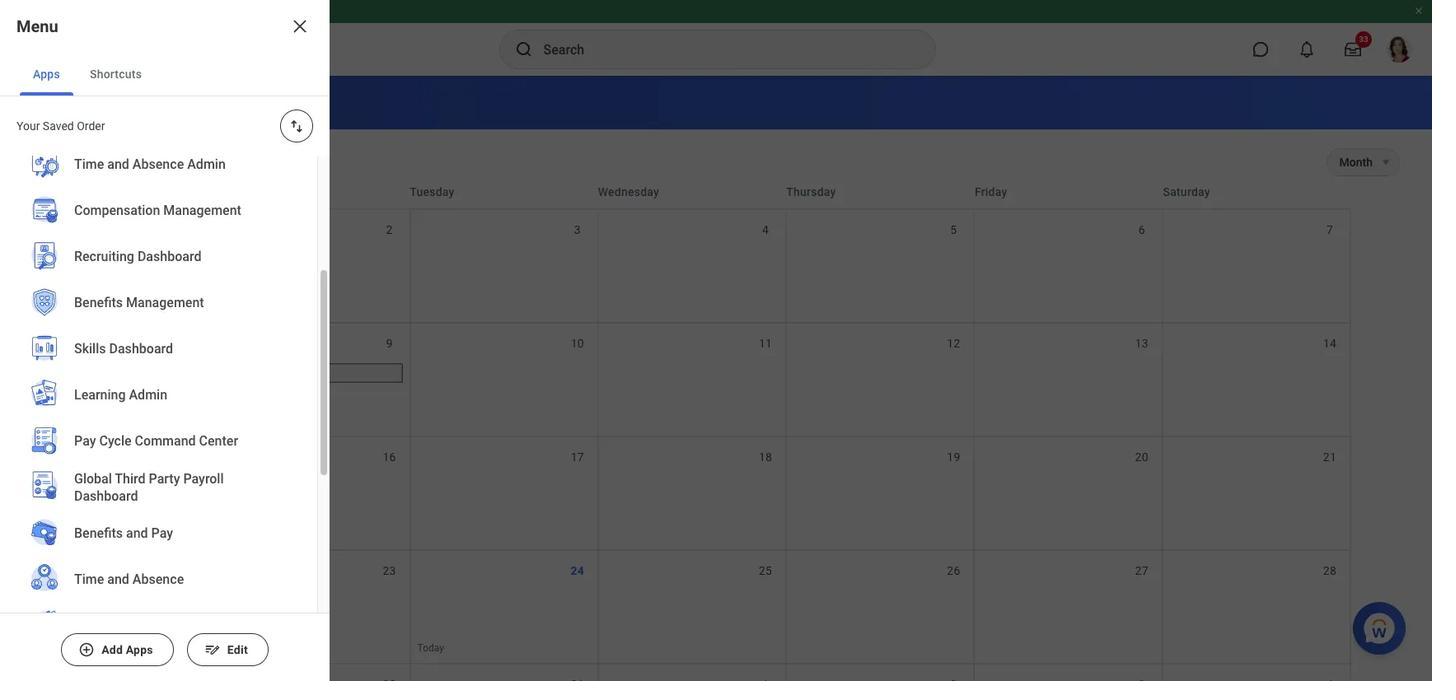 Task type: vqa. For each thing, say whether or not it's contained in the screenshot.
Benefits Management Benefits
yes



Task type: describe. For each thing, give the bounding box(es) containing it.
and for benefits and pay
[[126, 526, 148, 542]]

dashboard inside global third party payroll dashboard
[[74, 489, 138, 504]]

row containing 23
[[33, 550, 1352, 663]]

learning
[[74, 388, 126, 403]]

row containing 9
[[33, 322, 1352, 436]]

learning admin link
[[20, 373, 298, 420]]

your
[[16, 120, 40, 133]]

skills dashboard link
[[20, 326, 298, 374]]

monday, october 30, 2023 cell
[[223, 665, 411, 682]]

today button
[[33, 152, 103, 171]]

center
[[199, 434, 238, 449]]

time and absence admin link
[[20, 142, 298, 190]]

add apps
[[101, 644, 153, 657]]

tuesday
[[410, 185, 455, 199]]

sort image
[[288, 118, 305, 134]]

sunday, october 29, 2023 cell
[[35, 665, 223, 682]]

18
[[759, 451, 772, 464]]

holiday wednesday, november 1, 2023 | 1 event | all saints' day cell
[[599, 665, 787, 682]]

3
[[574, 223, 581, 237]]

pay cycle command center link
[[20, 419, 298, 466]]

24
[[571, 565, 584, 578]]

and for time and absence admin
[[107, 157, 129, 172]]

14
[[1324, 337, 1337, 350]]

table inside time off and leave calendar main content
[[33, 176, 1352, 682]]

benefits management link
[[20, 280, 298, 328]]

0 vertical spatial admin
[[187, 157, 226, 172]]

command
[[135, 434, 196, 449]]

time and absence
[[74, 572, 184, 588]]

row containing sunday
[[33, 176, 1352, 209]]

27
[[1135, 565, 1149, 578]]

time off and leave calendar
[[33, 91, 291, 114]]

cycle
[[99, 434, 132, 449]]

search image
[[514, 40, 534, 59]]

saved
[[43, 120, 74, 133]]

skills dashboard
[[74, 341, 173, 357]]

row group inside table
[[33, 209, 1352, 682]]

party
[[149, 471, 180, 487]]

edit button
[[187, 634, 269, 667]]

plus circle image
[[78, 642, 95, 659]]

wednesday
[[598, 185, 659, 199]]

month button
[[1327, 149, 1373, 176]]

4
[[762, 223, 769, 237]]

today inside button
[[54, 155, 82, 167]]

6 row from the top
[[33, 663, 1352, 682]]

chevron left image
[[116, 154, 132, 171]]

tuesday column header
[[410, 184, 598, 200]]

time and absence link
[[20, 557, 298, 605]]

benefits for benefits management
[[74, 295, 123, 311]]

thursday
[[787, 185, 836, 199]]

sunday, october 1, 2023 cell
[[35, 210, 223, 322]]

shortcuts
[[90, 68, 142, 81]]

calendar application
[[33, 176, 1399, 682]]

text edit image
[[204, 642, 221, 659]]

time and absence admin
[[74, 157, 226, 172]]

sunday, october 22, 2023 cell
[[35, 551, 223, 663]]

management for benefits management
[[126, 295, 204, 311]]

recruiting
[[74, 249, 134, 265]]

2
[[386, 223, 393, 237]]

tab list containing apps
[[0, 53, 330, 96]]

28
[[1324, 565, 1337, 578]]

third
[[115, 471, 146, 487]]

pay inside 'link'
[[151, 526, 173, 542]]

time for time off and leave calendar
[[33, 91, 78, 114]]

25
[[759, 565, 772, 578]]

leave
[[154, 91, 206, 114]]

order
[[77, 120, 105, 133]]

compensation
[[74, 203, 160, 219]]

october 2023
[[180, 151, 279, 171]]

off
[[83, 91, 111, 114]]

recruiting dashboard link
[[20, 234, 298, 282]]

wednesday column header
[[598, 184, 787, 200]]

20
[[1135, 451, 1149, 464]]

apps button
[[20, 53, 73, 96]]

october
[[180, 151, 238, 171]]

absence for time and absence
[[133, 572, 184, 588]]

23
[[383, 565, 396, 578]]

12
[[947, 337, 961, 350]]



Task type: locate. For each thing, give the bounding box(es) containing it.
pay left 'cycle'
[[74, 434, 96, 449]]

row containing 16
[[33, 436, 1352, 550]]

26
[[947, 565, 961, 578]]

1 vertical spatial admin
[[129, 388, 167, 403]]

dashboard
[[138, 249, 201, 265], [109, 341, 173, 357], [74, 489, 138, 504]]

2 benefits from the top
[[74, 526, 123, 542]]

benefits down 'recruiting' at the left
[[74, 295, 123, 311]]

time for time and absence
[[74, 572, 104, 588]]

5 row from the top
[[33, 550, 1352, 663]]

inbox large image
[[1345, 41, 1362, 58]]

time up saved
[[33, 91, 78, 114]]

pay
[[74, 434, 96, 449], [151, 526, 173, 542]]

and down shortcuts
[[116, 91, 149, 114]]

10
[[571, 337, 584, 350]]

4 row from the top
[[33, 436, 1352, 550]]

friday
[[975, 185, 1008, 199]]

table containing sunday
[[33, 176, 1352, 682]]

apps inside tab list
[[33, 68, 60, 81]]

3 row from the top
[[33, 322, 1352, 436]]

dashboard down 'compensation management' link
[[138, 249, 201, 265]]

0 vertical spatial pay
[[74, 434, 96, 449]]

your saved order
[[16, 120, 105, 133]]

1 horizontal spatial admin
[[187, 157, 226, 172]]

time for time and absence admin
[[74, 157, 104, 172]]

absence for time and absence admin
[[133, 157, 184, 172]]

table
[[33, 176, 1352, 682]]

today
[[54, 155, 82, 167], [417, 643, 444, 654]]

recruiting dashboard
[[74, 249, 201, 265]]

sunday
[[33, 185, 72, 199]]

row group containing oct
[[33, 209, 1352, 682]]

1 horizontal spatial pay
[[151, 526, 173, 542]]

benefits down global
[[74, 526, 123, 542]]

1 vertical spatial pay
[[151, 526, 173, 542]]

0 vertical spatial management
[[163, 203, 241, 219]]

time left chevron left icon
[[74, 157, 104, 172]]

skills
[[74, 341, 106, 357]]

21
[[1324, 451, 1337, 464]]

time
[[33, 91, 78, 114], [74, 157, 104, 172], [74, 572, 104, 588]]

compensation management link
[[20, 188, 298, 236]]

19
[[947, 451, 961, 464]]

1 benefits from the top
[[74, 295, 123, 311]]

0 horizontal spatial today
[[54, 155, 82, 167]]

11
[[759, 337, 772, 350]]

learning admin
[[74, 388, 167, 403]]

row
[[33, 176, 1352, 209], [33, 209, 1352, 322], [33, 322, 1352, 436], [33, 436, 1352, 550], [33, 550, 1352, 663], [33, 663, 1352, 682]]

close environment banner image
[[1414, 6, 1424, 16]]

1 vertical spatial today
[[417, 643, 444, 654]]

and up sunday column header on the top
[[107, 157, 129, 172]]

time inside main content
[[33, 91, 78, 114]]

saturday
[[1163, 185, 1211, 199]]

management down recruiting dashboard 'link'
[[126, 295, 204, 311]]

benefits inside 'link'
[[74, 526, 123, 542]]

time off and leave calendar main content
[[0, 76, 1432, 682]]

and inside time off and leave calendar main content
[[116, 91, 149, 114]]

management down october at the left top of page
[[163, 203, 241, 219]]

saturday column header
[[1163, 184, 1352, 200]]

banner
[[0, 0, 1432, 76]]

0 vertical spatial dashboard
[[138, 249, 201, 265]]

2 vertical spatial time
[[74, 572, 104, 588]]

dashboard down global
[[74, 489, 138, 504]]

global
[[74, 471, 112, 487]]

1 horizontal spatial apps
[[126, 644, 153, 657]]

7
[[1327, 223, 1334, 237]]

global third party payroll dashboard
[[74, 471, 224, 504]]

sunday column header
[[33, 184, 221, 200]]

friday column header
[[975, 184, 1163, 200]]

and inside time and absence admin link
[[107, 157, 129, 172]]

1 absence from the top
[[133, 157, 184, 172]]

column header
[[221, 184, 410, 200]]

17
[[571, 451, 584, 464]]

apps up sunday, october 29, 2023 "cell"
[[126, 644, 153, 657]]

menu
[[16, 16, 58, 36]]

today up tuesday, october 31, 2023 cell
[[417, 643, 444, 654]]

0 horizontal spatial apps
[[33, 68, 60, 81]]

pay up time and absence link
[[151, 526, 173, 542]]

1 vertical spatial apps
[[126, 644, 153, 657]]

absence
[[133, 157, 184, 172], [133, 572, 184, 588]]

and inside benefits and pay 'link'
[[126, 526, 148, 542]]

management inside benefits management "link"
[[126, 295, 204, 311]]

payroll
[[183, 471, 224, 487]]

dashboard for recruiting dashboard
[[138, 249, 201, 265]]

row containing oct
[[33, 209, 1352, 322]]

chevron right image
[[148, 154, 164, 171]]

friday, november 3, 2023 cell
[[975, 665, 1163, 682]]

apps down menu
[[33, 68, 60, 81]]

dashboard down benefits management
[[109, 341, 173, 357]]

month
[[1340, 156, 1373, 169]]

2023
[[242, 151, 279, 171]]

management for compensation management
[[163, 203, 241, 219]]

and for time and absence
[[107, 572, 129, 588]]

compensation management
[[74, 203, 241, 219]]

profile logan mcneil element
[[1376, 31, 1423, 68]]

edit
[[227, 644, 248, 657]]

thursday, november 2, 2023 cell
[[787, 665, 975, 682]]

add apps button
[[61, 634, 174, 667]]

tuesday, october 31, 2023 cell
[[411, 665, 599, 682]]

today tuesday, october 24, 2023 cell
[[411, 551, 599, 663]]

1 vertical spatial time
[[74, 157, 104, 172]]

0 vertical spatial benefits
[[74, 295, 123, 311]]

apps
[[33, 68, 60, 81], [126, 644, 153, 657]]

management
[[163, 203, 241, 219], [126, 295, 204, 311]]

and down benefits and pay
[[107, 572, 129, 588]]

6
[[1139, 223, 1145, 237]]

x image
[[290, 16, 310, 36]]

notifications large image
[[1299, 41, 1315, 58]]

0 vertical spatial today
[[54, 155, 82, 167]]

benefits for benefits and pay
[[74, 526, 123, 542]]

today up sunday
[[54, 155, 82, 167]]

1 vertical spatial absence
[[133, 572, 184, 588]]

0 vertical spatial time
[[33, 91, 78, 114]]

management inside 'compensation management' link
[[163, 203, 241, 219]]

global navigation dialog
[[0, 0, 330, 682]]

0 vertical spatial absence
[[133, 157, 184, 172]]

0 horizontal spatial admin
[[129, 388, 167, 403]]

time down benefits and pay
[[74, 572, 104, 588]]

thursday column header
[[787, 184, 975, 200]]

1 vertical spatial management
[[126, 295, 204, 311]]

0 horizontal spatial pay
[[74, 434, 96, 449]]

benefits and pay
[[74, 526, 173, 542]]

absence down benefits and pay 'link'
[[133, 572, 184, 588]]

benefits
[[74, 295, 123, 311], [74, 526, 123, 542]]

absence right chevron left icon
[[133, 157, 184, 172]]

sunday, october 8, 2023 cell
[[35, 324, 223, 436]]

9
[[386, 337, 393, 350]]

13
[[1135, 337, 1149, 350]]

1 row from the top
[[33, 176, 1352, 209]]

add
[[101, 644, 123, 657]]

benefits inside "link"
[[74, 295, 123, 311]]

2 absence from the top
[[133, 572, 184, 588]]

calendar
[[211, 91, 291, 114]]

saturday, november 4, 2023 cell
[[1163, 665, 1352, 682]]

2 vertical spatial dashboard
[[74, 489, 138, 504]]

today inside cell
[[417, 643, 444, 654]]

benefits management
[[74, 295, 204, 311]]

admin right 'chevron right' icon
[[187, 157, 226, 172]]

pay cycle command center
[[74, 434, 238, 449]]

admin down skills dashboard link
[[129, 388, 167, 403]]

and
[[116, 91, 149, 114], [107, 157, 129, 172], [126, 526, 148, 542], [107, 572, 129, 588]]

1 horizontal spatial today
[[417, 643, 444, 654]]

5
[[951, 223, 957, 237]]

16
[[383, 451, 396, 464]]

oct
[[41, 223, 60, 237]]

admin
[[187, 157, 226, 172], [129, 388, 167, 403]]

row group
[[33, 209, 1352, 682]]

1 vertical spatial dashboard
[[109, 341, 173, 357]]

benefits and pay link
[[20, 511, 298, 559]]

dashboard for skills dashboard
[[109, 341, 173, 357]]

0 vertical spatial apps
[[33, 68, 60, 81]]

dashboard inside 'link'
[[138, 249, 201, 265]]

shortcuts button
[[77, 53, 155, 96]]

2 row from the top
[[33, 209, 1352, 322]]

and inside time and absence link
[[107, 572, 129, 588]]

and up the time and absence
[[126, 526, 148, 542]]

tab list
[[0, 53, 330, 96]]

1 vertical spatial benefits
[[74, 526, 123, 542]]



